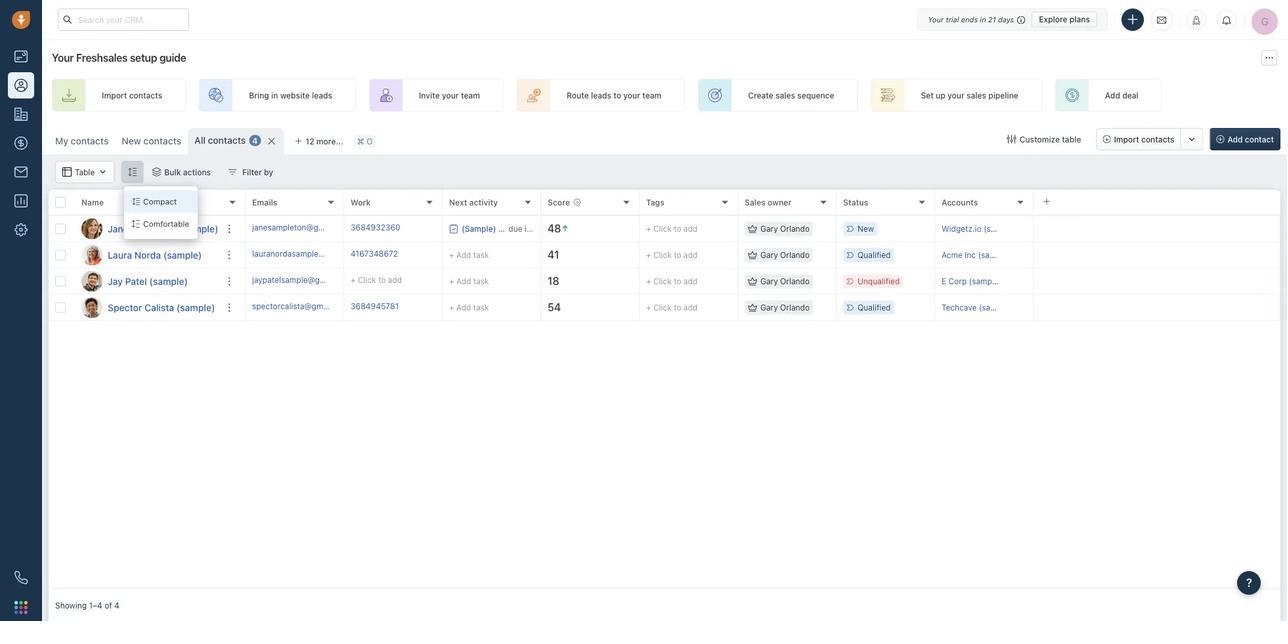 Task type: vqa. For each thing, say whether or not it's contained in the screenshot.
row group containing 48
yes



Task type: describe. For each thing, give the bounding box(es) containing it.
bulk actions button
[[143, 161, 219, 183]]

actions
[[183, 168, 211, 177]]

jay patel (sample) link
[[108, 275, 188, 288]]

explore
[[1039, 15, 1068, 24]]

to for janesampleton@gmail.com
[[674, 224, 682, 233]]

2 your from the left
[[624, 91, 640, 100]]

add for 54
[[457, 303, 471, 312]]

table
[[1062, 135, 1082, 144]]

(sample) for jay patel (sample)
[[149, 276, 188, 287]]

freshworks switcher image
[[14, 601, 28, 614]]

email image
[[1157, 14, 1167, 25]]

o
[[367, 137, 373, 146]]

+ add task for 18
[[449, 277, 489, 286]]

1 sales from the left
[[776, 91, 796, 100]]

+ click to add for 54
[[646, 303, 698, 312]]

dialog containing compact
[[124, 187, 198, 239]]

your for your freshsales setup guide
[[52, 52, 74, 64]]

21
[[989, 15, 996, 24]]

guide
[[159, 52, 186, 64]]

janesampleton@gmail.com 3684932360
[[252, 223, 401, 232]]

click for 18
[[654, 277, 672, 286]]

add for 18
[[684, 277, 698, 286]]

compact
[[143, 197, 177, 206]]

next activity
[[449, 198, 498, 207]]

row group containing jane sampleton (sample)
[[49, 216, 246, 321]]

spector calista (sample) link
[[108, 301, 215, 314]]

table
[[75, 167, 95, 177]]

click for 41
[[654, 251, 672, 260]]

cell for 41
[[1034, 242, 1281, 268]]

emails
[[252, 198, 277, 207]]

1 cell from the top
[[1034, 216, 1281, 242]]

bulk
[[164, 168, 181, 177]]

3684932360 link
[[351, 222, 401, 236]]

laura norda (sample)
[[108, 250, 202, 260]]

accounts
[[942, 198, 978, 207]]

bring in website leads
[[249, 91, 332, 100]]

spectorcalista@gmail.com link
[[252, 301, 350, 315]]

tags
[[646, 198, 665, 207]]

leads inside bring in website leads link
[[312, 91, 332, 100]]

sequence
[[798, 91, 835, 100]]

jaypatelsample@gmail.com + click to add
[[252, 275, 402, 285]]

3684945781
[[351, 302, 399, 311]]

your freshsales setup guide
[[52, 52, 186, 64]]

jane sampleton (sample) link
[[108, 222, 218, 236]]

press space to select this row. row containing 18
[[246, 269, 1281, 295]]

l image
[[81, 245, 102, 266]]

phone element
[[8, 565, 34, 591]]

your inside 'link'
[[948, 91, 965, 100]]

new contacts
[[122, 136, 181, 146]]

(sample) for acme inc (sample)
[[978, 251, 1011, 260]]

cell for 54
[[1034, 295, 1281, 321]]

4167348672 link
[[351, 248, 398, 262]]

(sample) down "e corp (sample)" link
[[979, 303, 1012, 312]]

add for 41
[[457, 251, 471, 260]]

1 orlando from the top
[[780, 224, 810, 233]]

invite
[[419, 91, 440, 100]]

press space to select this row. row containing 54
[[246, 295, 1281, 321]]

add contact button
[[1210, 128, 1281, 150]]

container_wx8msf4aqz5i3rn1 image for filter by button
[[228, 168, 237, 177]]

(sample) for laura norda (sample)
[[163, 250, 202, 260]]

import contacts link
[[52, 79, 186, 112]]

filter by
[[242, 168, 273, 177]]

(sample) up acme inc (sample) link
[[984, 224, 1017, 233]]

sales
[[745, 198, 766, 207]]

+ click to add for 41
[[646, 251, 698, 260]]

route leads to your team link
[[517, 79, 685, 112]]

norda
[[135, 250, 161, 260]]

score
[[548, 198, 570, 207]]

(sample) for spector calista (sample)
[[177, 302, 215, 313]]

click for 54
[[654, 303, 672, 312]]

techcave
[[942, 303, 977, 312]]

0 horizontal spatial in
[[271, 91, 278, 100]]

set up your sales pipeline link
[[871, 79, 1042, 112]]

filter
[[242, 168, 262, 177]]

container_wx8msf4aqz5i3rn1 image for customize table button
[[1008, 135, 1017, 144]]

54
[[548, 301, 561, 314]]

press space to select this row. row containing jay patel (sample)
[[49, 269, 246, 295]]

to for jaypatelsample@gmail.com
[[674, 277, 682, 286]]

phone image
[[14, 572, 28, 585]]

deal
[[1123, 91, 1139, 100]]

grid containing 48
[[49, 189, 1281, 590]]

task for 41
[[473, 251, 489, 260]]

pipeline
[[989, 91, 1019, 100]]

1–4
[[89, 601, 102, 610]]

0 horizontal spatial 4
[[114, 601, 119, 610]]

owner
[[768, 198, 792, 207]]

j image
[[81, 218, 102, 239]]

add inside button
[[1228, 135, 1243, 144]]

press space to select this row. row containing 41
[[246, 242, 1281, 269]]

of
[[105, 601, 112, 610]]

lauranordasample@gmail.com link
[[252, 248, 364, 262]]

invite your team link
[[369, 79, 504, 112]]

+ add task for 41
[[449, 251, 489, 260]]

12
[[306, 137, 314, 146]]

showing 1–4 of 4
[[55, 601, 119, 610]]

1 + click to add from the top
[[646, 224, 698, 233]]

ends
[[962, 15, 978, 24]]

corp
[[949, 277, 967, 286]]

s image
[[81, 297, 102, 318]]

acme
[[942, 251, 963, 260]]

trial
[[946, 15, 959, 24]]

website
[[280, 91, 310, 100]]

customize
[[1020, 135, 1060, 144]]

next
[[449, 198, 467, 207]]

my contacts
[[55, 136, 109, 146]]

acme inc (sample) link
[[942, 251, 1011, 260]]

widgetz.io (sample) link
[[942, 224, 1017, 233]]

import contacts for import contacts link
[[102, 91, 162, 100]]

jaypatelsample@gmail.com
[[252, 275, 353, 285]]

name row
[[49, 190, 246, 216]]

set
[[921, 91, 934, 100]]

comfortable
[[143, 219, 189, 229]]

(sample) for e corp (sample)
[[969, 277, 1002, 286]]

janesampleton@gmail.com link
[[252, 222, 352, 236]]

work
[[351, 198, 371, 207]]

press space to select this row. row containing spector calista (sample)
[[49, 295, 246, 321]]

sales owner
[[745, 198, 792, 207]]

task for 18
[[473, 277, 489, 286]]

patel
[[125, 276, 147, 287]]

task for 54
[[473, 303, 489, 312]]



Task type: locate. For each thing, give the bounding box(es) containing it.
container_wx8msf4aqz5i3rn1 image inside table dropdown button
[[98, 168, 107, 177]]

4 up filter by
[[252, 136, 258, 145]]

3 + click to add from the top
[[646, 277, 698, 286]]

(sample) right corp in the right top of the page
[[969, 277, 1002, 286]]

2 + add task from the top
[[449, 277, 489, 286]]

orlando for 41
[[780, 251, 810, 260]]

0 horizontal spatial new
[[122, 136, 141, 146]]

1 horizontal spatial your
[[928, 15, 944, 24]]

import for import contacts button
[[1114, 135, 1140, 144]]

spector calista (sample)
[[108, 302, 215, 313]]

1 vertical spatial import contacts
[[1114, 135, 1175, 144]]

row group
[[49, 216, 246, 321], [246, 216, 1281, 321]]

leads right website
[[312, 91, 332, 100]]

+ click to add for 18
[[646, 277, 698, 286]]

1 horizontal spatial new
[[858, 224, 874, 233]]

filter by button
[[219, 161, 282, 183]]

container_wx8msf4aqz5i3rn1 image for table dropdown button
[[62, 168, 72, 177]]

0 vertical spatial in
[[980, 15, 986, 24]]

contacts inside button
[[1142, 135, 1175, 144]]

e corp (sample) link
[[942, 277, 1002, 286]]

explore plans link
[[1032, 11, 1098, 27]]

1 vertical spatial import
[[1114, 135, 1140, 144]]

task
[[473, 251, 489, 260], [473, 277, 489, 286], [473, 303, 489, 312]]

new
[[122, 136, 141, 146], [858, 224, 874, 233]]

jay patel (sample)
[[108, 276, 188, 287]]

import down deal
[[1114, 135, 1140, 144]]

to
[[614, 91, 621, 100], [674, 224, 682, 233], [674, 251, 682, 260], [378, 275, 386, 285], [674, 277, 682, 286], [674, 303, 682, 312]]

all contacts 4
[[195, 135, 258, 146]]

3 gary orlando from the top
[[761, 277, 810, 286]]

0 horizontal spatial leads
[[312, 91, 332, 100]]

to for lauranordasample@gmail.com
[[674, 251, 682, 260]]

gary for 18
[[761, 277, 778, 286]]

qualified down unqualified
[[858, 303, 891, 312]]

add for 41
[[684, 251, 698, 260]]

import contacts for import contacts button
[[1114, 135, 1175, 144]]

all
[[195, 135, 206, 146]]

3 + add task from the top
[[449, 303, 489, 312]]

gary for 41
[[761, 251, 778, 260]]

cell for 18
[[1034, 269, 1281, 294]]

1 horizontal spatial in
[[980, 15, 986, 24]]

import contacts button
[[1097, 128, 1181, 150]]

41
[[548, 249, 559, 261]]

sampleton
[[131, 223, 177, 234]]

4 gary from the top
[[761, 303, 778, 312]]

import contacts group
[[1097, 128, 1204, 150]]

plans
[[1070, 15, 1090, 24]]

click
[[654, 224, 672, 233], [654, 251, 672, 260], [358, 275, 376, 285], [654, 277, 672, 286], [654, 303, 672, 312]]

0 vertical spatial import contacts
[[102, 91, 162, 100]]

gary for 54
[[761, 303, 778, 312]]

invite your team
[[419, 91, 480, 100]]

jane sampleton (sample)
[[108, 223, 218, 234]]

new for new contacts
[[122, 136, 141, 146]]

orlando for 18
[[780, 277, 810, 286]]

(sample) right sampleton
[[180, 223, 218, 234]]

your
[[928, 15, 944, 24], [52, 52, 74, 64]]

sales right create
[[776, 91, 796, 100]]

grid
[[49, 189, 1281, 590]]

container_wx8msf4aqz5i3rn1 image inside customize table button
[[1008, 135, 1017, 144]]

1 horizontal spatial sales
[[967, 91, 987, 100]]

1 horizontal spatial team
[[643, 91, 662, 100]]

new up style_myh0__igzzd8unmi icon at the left top of the page
[[122, 136, 141, 146]]

freshsales
[[76, 52, 128, 64]]

2 team from the left
[[643, 91, 662, 100]]

spector
[[108, 302, 142, 313]]

e corp (sample)
[[942, 277, 1002, 286]]

import inside button
[[1114, 135, 1140, 144]]

table button
[[55, 161, 114, 183]]

18
[[548, 275, 559, 287]]

cell
[[1034, 216, 1281, 242], [1034, 242, 1281, 268], [1034, 269, 1281, 294], [1034, 295, 1281, 321]]

add
[[1106, 91, 1121, 100], [1228, 135, 1243, 144], [457, 251, 471, 260], [457, 277, 471, 286], [457, 303, 471, 312]]

new inside the press space to select this row. row
[[858, 224, 874, 233]]

jay
[[108, 276, 123, 287]]

your left trial
[[928, 15, 944, 24]]

gary orlando
[[761, 224, 810, 233], [761, 251, 810, 260], [761, 277, 810, 286], [761, 303, 810, 312]]

more...
[[317, 137, 343, 146]]

unqualified
[[858, 277, 900, 286]]

in left "21"
[[980, 15, 986, 24]]

0 vertical spatial task
[[473, 251, 489, 260]]

add for 54
[[684, 303, 698, 312]]

1 horizontal spatial leads
[[591, 91, 612, 100]]

2 task from the top
[[473, 277, 489, 286]]

0 vertical spatial your
[[928, 15, 944, 24]]

1 vertical spatial qualified
[[858, 303, 891, 312]]

sales left pipeline
[[967, 91, 987, 100]]

1 horizontal spatial your
[[624, 91, 640, 100]]

3 gary from the top
[[761, 277, 778, 286]]

row group containing 48
[[246, 216, 1281, 321]]

import for import contacts link
[[102, 91, 127, 100]]

import contacts down setup
[[102, 91, 162, 100]]

container_wx8msf4aqz5i3rn1 image for "bulk actions" button
[[152, 168, 161, 177]]

press space to select this row. row containing 48
[[246, 216, 1281, 242]]

bulk actions
[[164, 168, 211, 177]]

1 vertical spatial 4
[[114, 601, 119, 610]]

1 task from the top
[[473, 251, 489, 260]]

leads inside route leads to your team link
[[591, 91, 612, 100]]

4 + click to add from the top
[[646, 303, 698, 312]]

create sales sequence
[[748, 91, 835, 100]]

import contacts down deal
[[1114, 135, 1175, 144]]

qualified
[[858, 251, 891, 260], [858, 303, 891, 312]]

import down "your freshsales setup guide"
[[102, 91, 127, 100]]

qualified for 54
[[858, 303, 891, 312]]

techcave (sample) link
[[942, 303, 1012, 312]]

1 gary orlando from the top
[[761, 224, 810, 233]]

team
[[461, 91, 480, 100], [643, 91, 662, 100]]

new contacts button
[[115, 128, 188, 154], [122, 136, 181, 146]]

(sample) for jane sampleton (sample)
[[180, 223, 218, 234]]

import contacts inside button
[[1114, 135, 1175, 144]]

contact
[[1245, 135, 1274, 144]]

your right the up
[[948, 91, 965, 100]]

your right route
[[624, 91, 640, 100]]

2 sales from the left
[[967, 91, 987, 100]]

4167348672
[[351, 249, 398, 258]]

all contacts link
[[195, 134, 246, 147]]

2 gary from the top
[[761, 251, 778, 260]]

1 your from the left
[[442, 91, 459, 100]]

orlando
[[780, 224, 810, 233], [780, 251, 810, 260], [780, 277, 810, 286], [780, 303, 810, 312]]

leads
[[312, 91, 332, 100], [591, 91, 612, 100]]

Search your CRM... text field
[[58, 9, 189, 31]]

to for spectorcalista@gmail.com
[[674, 303, 682, 312]]

(sample) inside 'link'
[[180, 223, 218, 234]]

dialog
[[124, 187, 198, 239]]

orlando for 54
[[780, 303, 810, 312]]

4 cell from the top
[[1034, 295, 1281, 321]]

2 qualified from the top
[[858, 303, 891, 312]]

(sample) right calista
[[177, 302, 215, 313]]

press space to select this row. row containing jane sampleton (sample)
[[49, 216, 246, 242]]

inc
[[965, 251, 976, 260]]

0 vertical spatial new
[[122, 136, 141, 146]]

jane
[[108, 223, 129, 234]]

0 horizontal spatial your
[[52, 52, 74, 64]]

up
[[936, 91, 946, 100]]

3 your from the left
[[948, 91, 965, 100]]

(sample) up the spector calista (sample)
[[149, 276, 188, 287]]

1 vertical spatial your
[[52, 52, 74, 64]]

12 more...
[[306, 137, 343, 146]]

your left "freshsales"
[[52, 52, 74, 64]]

your
[[442, 91, 459, 100], [624, 91, 640, 100], [948, 91, 965, 100]]

4 right the of
[[114, 601, 119, 610]]

your trial ends in 21 days
[[928, 15, 1014, 24]]

2 cell from the top
[[1034, 242, 1281, 268]]

leads right route
[[591, 91, 612, 100]]

4
[[252, 136, 258, 145], [114, 601, 119, 610]]

3684945781 link
[[351, 301, 399, 315]]

customize table
[[1020, 135, 1082, 144]]

laura
[[108, 250, 132, 260]]

2 + click to add from the top
[[646, 251, 698, 260]]

style_myh0__igzzd8unmi image
[[128, 168, 137, 177]]

1 vertical spatial task
[[473, 277, 489, 286]]

1 qualified from the top
[[858, 251, 891, 260]]

jaypatelsample@gmail.com link
[[252, 274, 353, 288]]

activity
[[469, 198, 498, 207]]

press space to select this row. row containing laura norda (sample)
[[49, 242, 246, 269]]

0 vertical spatial import
[[102, 91, 127, 100]]

2 gary orlando from the top
[[761, 251, 810, 260]]

2 orlando from the top
[[780, 251, 810, 260]]

+ add task for 54
[[449, 303, 489, 312]]

4 orlando from the top
[[780, 303, 810, 312]]

my
[[55, 136, 68, 146]]

acme inc (sample)
[[942, 251, 1011, 260]]

new for new
[[858, 224, 874, 233]]

+ add task
[[449, 251, 489, 260], [449, 277, 489, 286], [449, 303, 489, 312]]

container_wx8msf4aqz5i3rn1 image
[[1008, 135, 1017, 144], [62, 168, 72, 177], [152, 168, 161, 177], [228, 168, 237, 177], [748, 224, 757, 234], [748, 303, 757, 312]]

set up your sales pipeline
[[921, 91, 1019, 100]]

your right invite
[[442, 91, 459, 100]]

add contact
[[1228, 135, 1274, 144]]

spectorcalista@gmail.com 3684945781
[[252, 302, 399, 311]]

widgetz.io
[[942, 224, 982, 233]]

2 row group from the left
[[246, 216, 1281, 321]]

(sample) right inc
[[978, 251, 1011, 260]]

1 vertical spatial in
[[271, 91, 278, 100]]

(sample) down jane sampleton (sample) 'link'
[[163, 250, 202, 260]]

0 horizontal spatial team
[[461, 91, 480, 100]]

container_wx8msf4aqz5i3rn1 image inside filter by button
[[228, 168, 237, 177]]

qualified up unqualified
[[858, 251, 891, 260]]

1 + add task from the top
[[449, 251, 489, 260]]

3 task from the top
[[473, 303, 489, 312]]

0 horizontal spatial import contacts
[[102, 91, 162, 100]]

2 vertical spatial task
[[473, 303, 489, 312]]

setup
[[130, 52, 157, 64]]

4 inside all contacts 4
[[252, 136, 258, 145]]

gary orlando for 41
[[761, 251, 810, 260]]

container_wx8msf4aqz5i3rn1 image inside "bulk actions" button
[[152, 168, 161, 177]]

2 vertical spatial + add task
[[449, 303, 489, 312]]

0 vertical spatial + add task
[[449, 251, 489, 260]]

add deal link
[[1056, 79, 1163, 112]]

1 horizontal spatial import
[[1114, 135, 1140, 144]]

0 vertical spatial 4
[[252, 136, 258, 145]]

1 gary from the top
[[761, 224, 778, 233]]

2 horizontal spatial your
[[948, 91, 965, 100]]

1 vertical spatial + add task
[[449, 277, 489, 286]]

3 cell from the top
[[1034, 269, 1281, 294]]

1 team from the left
[[461, 91, 480, 100]]

0 horizontal spatial sales
[[776, 91, 796, 100]]

in right bring
[[271, 91, 278, 100]]

days
[[998, 15, 1014, 24]]

1 row group from the left
[[49, 216, 246, 321]]

route leads to your team
[[567, 91, 662, 100]]

4 gary orlando from the top
[[761, 303, 810, 312]]

add for 18
[[457, 277, 471, 286]]

in
[[980, 15, 986, 24], [271, 91, 278, 100]]

1 vertical spatial new
[[858, 224, 874, 233]]

qualified for 41
[[858, 251, 891, 260]]

1 horizontal spatial 4
[[252, 136, 258, 145]]

new down status
[[858, 224, 874, 233]]

calista
[[145, 302, 174, 313]]

1 horizontal spatial import contacts
[[1114, 135, 1175, 144]]

press space to select this row. row
[[49, 216, 246, 242], [246, 216, 1281, 242], [49, 242, 246, 269], [246, 242, 1281, 269], [49, 269, 246, 295], [246, 269, 1281, 295], [49, 295, 246, 321], [246, 295, 1281, 321]]

container_wx8msf4aqz5i3rn1 image
[[98, 168, 107, 177], [449, 224, 459, 234], [748, 251, 757, 260], [748, 277, 757, 286]]

12 more... button
[[287, 132, 351, 150]]

sales inside 'link'
[[967, 91, 987, 100]]

3684932360
[[351, 223, 401, 232]]

widgetz.io (sample)
[[942, 224, 1017, 233]]

bring
[[249, 91, 269, 100]]

customize table button
[[999, 128, 1090, 150]]

0 horizontal spatial your
[[442, 91, 459, 100]]

2 leads from the left
[[591, 91, 612, 100]]

j image
[[81, 271, 102, 292]]

route
[[567, 91, 589, 100]]

3 orlando from the top
[[780, 277, 810, 286]]

0 horizontal spatial import
[[102, 91, 127, 100]]

name column header
[[75, 190, 246, 216]]

0 vertical spatial qualified
[[858, 251, 891, 260]]

container_wx8msf4aqz5i3rn1 image inside table dropdown button
[[62, 168, 72, 177]]

gary orlando for 18
[[761, 277, 810, 286]]

gary orlando for 54
[[761, 303, 810, 312]]

your for your trial ends in 21 days
[[928, 15, 944, 24]]

showing
[[55, 601, 87, 610]]

laura norda (sample) link
[[108, 249, 202, 262]]

1 leads from the left
[[312, 91, 332, 100]]



